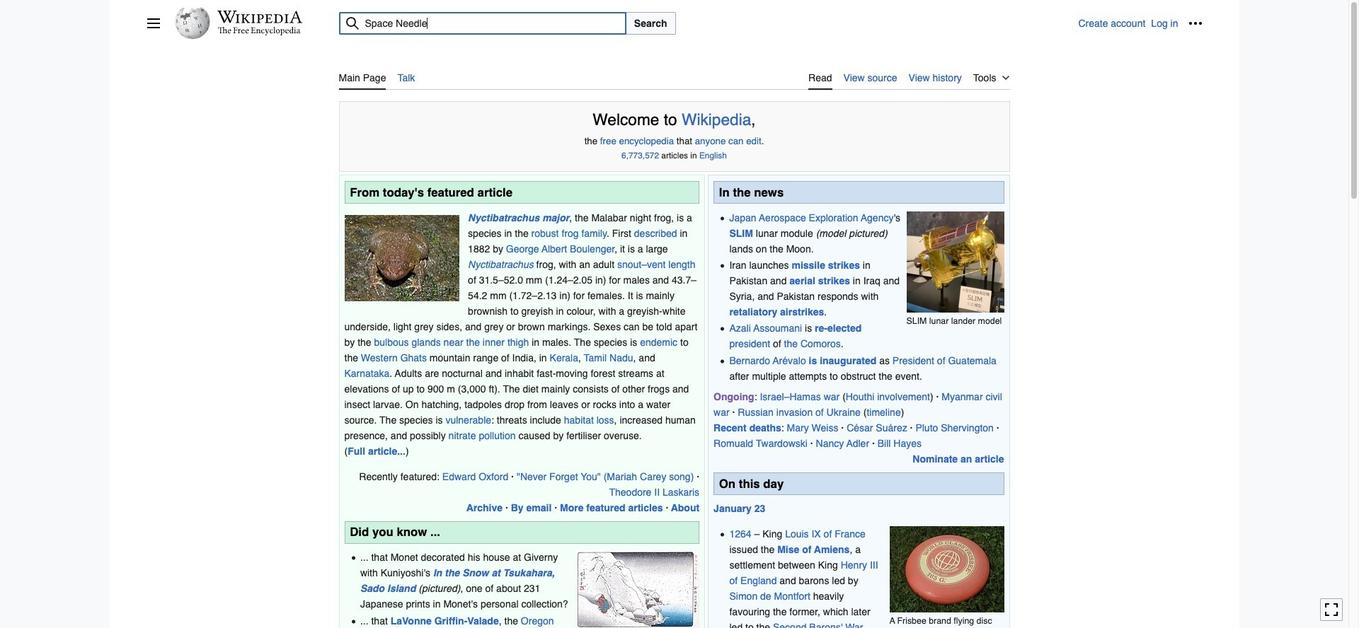 Task type: describe. For each thing, give the bounding box(es) containing it.
fullscreen image
[[1325, 604, 1339, 618]]

log in and more options image
[[1189, 16, 1203, 30]]

Search Wikipedia search field
[[322, 12, 627, 35]]

slim lunar lander model image
[[907, 212, 1005, 313]]

in the snow at tsukahara, sado island image
[[576, 550, 700, 629]]

personal tools navigation
[[1079, 12, 1207, 35]]



Task type: locate. For each thing, give the bounding box(es) containing it.
None search field
[[322, 12, 1079, 184]]

search results list box
[[323, 35, 626, 182]]

nyctibatrachus major image
[[345, 215, 459, 301]]

menu image
[[146, 16, 160, 30]]

a frisbee brand flying disc image
[[890, 527, 1005, 614]]

main content
[[146, 64, 1203, 629]]

wikipedia image
[[217, 11, 302, 23]]

the free encyclopedia image
[[218, 27, 301, 36]]



Task type: vqa. For each thing, say whether or not it's contained in the screenshot.
RED
no



